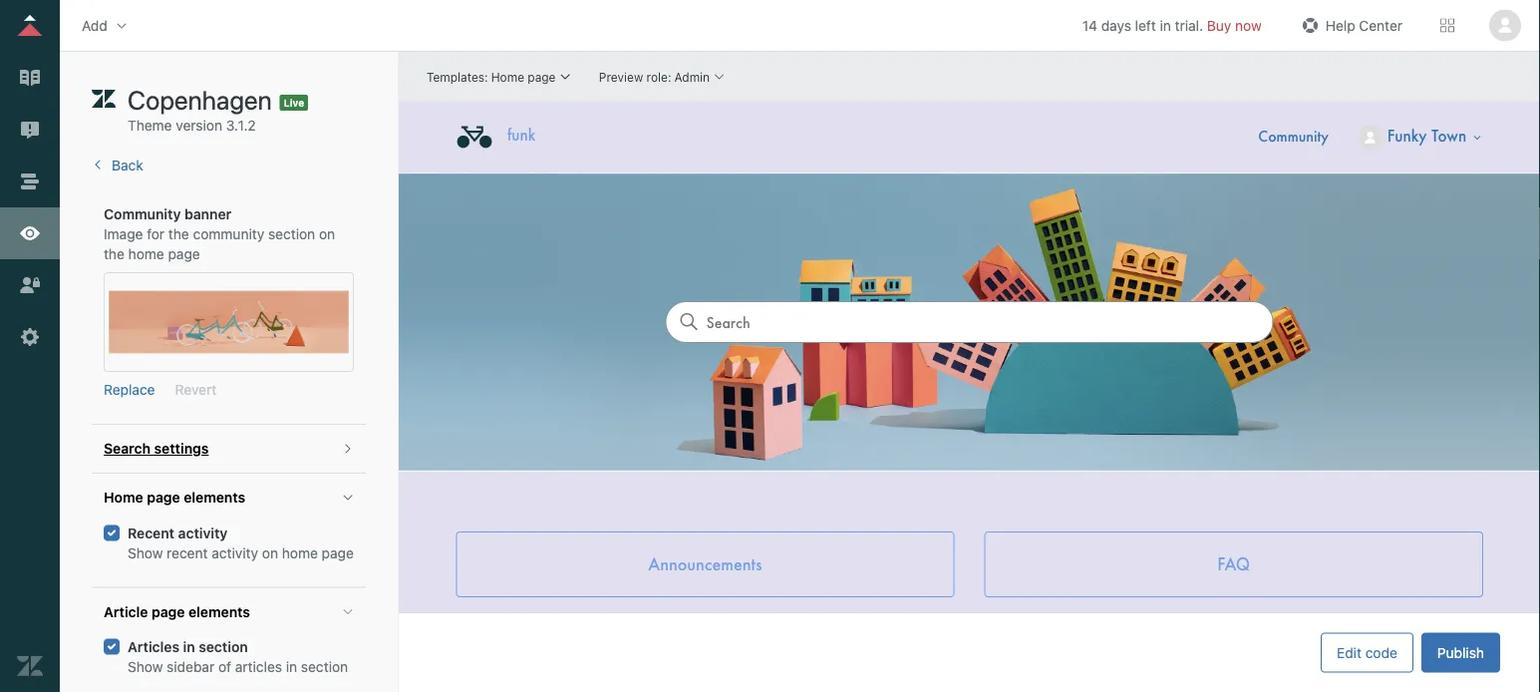 Task type: describe. For each thing, give the bounding box(es) containing it.
buy
[[1208, 17, 1232, 33]]

help
[[1326, 17, 1356, 33]]

user permissions image
[[17, 272, 43, 298]]

edit
[[1337, 644, 1362, 661]]

left
[[1136, 17, 1157, 33]]

search settings
[[104, 441, 209, 457]]

zendesk image
[[17, 653, 43, 679]]

recent activity show recent activity on home page
[[128, 525, 354, 561]]

0 vertical spatial activity
[[178, 525, 228, 541]]

2 vertical spatial in
[[286, 659, 297, 675]]

moderate content image
[[17, 117, 43, 143]]

arrange content image
[[17, 169, 43, 194]]

recent
[[167, 545, 208, 561]]

2 vertical spatial section
[[301, 659, 348, 675]]

for
[[147, 226, 165, 243]]

home
[[104, 490, 143, 506]]

replace
[[104, 382, 155, 398]]

articles
[[235, 659, 282, 675]]

help center button
[[1292, 10, 1409, 40]]

manage articles image
[[17, 65, 43, 91]]

1 vertical spatial in
[[183, 639, 195, 655]]

replace button
[[104, 380, 155, 400]]

home inside recent activity show recent activity on home page
[[282, 545, 318, 561]]

of
[[218, 659, 231, 675]]

1 vertical spatial section
[[199, 639, 248, 655]]

elements for article page elements
[[189, 604, 250, 620]]

copenhagen
[[128, 84, 272, 115]]

settings image
[[17, 324, 43, 350]]

2 horizontal spatial in
[[1160, 17, 1172, 33]]

1 vertical spatial the
[[104, 246, 125, 263]]

1 vertical spatial activity
[[212, 545, 258, 561]]

article page elements button
[[92, 588, 366, 636]]

theme version 3.1.2
[[128, 117, 256, 134]]

zendesk products image
[[1441, 18, 1455, 32]]

search settings button
[[92, 425, 366, 473]]

customize design image
[[17, 220, 43, 246]]

help center
[[1326, 17, 1403, 33]]

recent
[[128, 525, 175, 541]]

3.1.2
[[226, 117, 256, 134]]

version
[[176, 117, 222, 134]]

show inside articles in section show sidebar of articles in section
[[128, 659, 163, 675]]

0 vertical spatial the
[[168, 226, 189, 243]]

on inside recent activity show recent activity on home page
[[262, 545, 278, 561]]

articles
[[128, 639, 180, 655]]

sidebar
[[167, 659, 215, 675]]

section inside community banner image for the community section on the home page
[[268, 226, 315, 243]]

days
[[1102, 17, 1132, 33]]

publish button
[[1422, 633, 1501, 673]]



Task type: locate. For each thing, give the bounding box(es) containing it.
1 vertical spatial home
[[282, 545, 318, 561]]

elements up articles in section show sidebar of articles in section
[[189, 604, 250, 620]]

code
[[1366, 644, 1398, 661]]

publish
[[1438, 644, 1485, 661]]

section up of
[[199, 639, 248, 655]]

community banner image for the community section on the home page
[[104, 206, 335, 263]]

banner
[[184, 206, 232, 223]]

page inside recent activity show recent activity on home page
[[322, 545, 354, 561]]

home inside community banner image for the community section on the home page
[[128, 246, 164, 263]]

elements inside "dropdown button"
[[189, 604, 250, 620]]

now
[[1236, 17, 1262, 33]]

back link
[[92, 157, 143, 174]]

on
[[319, 226, 335, 243], [262, 545, 278, 561]]

0 vertical spatial elements
[[184, 490, 246, 506]]

activity up recent
[[178, 525, 228, 541]]

home down home page elements dropdown button on the bottom
[[282, 545, 318, 561]]

home down for
[[128, 246, 164, 263]]

1 horizontal spatial home
[[282, 545, 318, 561]]

Add button
[[76, 10, 135, 40]]

in right the articles
[[286, 659, 297, 675]]

community
[[104, 206, 181, 223]]

in
[[1160, 17, 1172, 33], [183, 639, 195, 655], [286, 659, 297, 675]]

section right the articles
[[301, 659, 348, 675]]

0 vertical spatial in
[[1160, 17, 1172, 33]]

1 show from the top
[[128, 545, 163, 561]]

0 horizontal spatial the
[[104, 246, 125, 263]]

revert
[[175, 382, 217, 398]]

0 horizontal spatial on
[[262, 545, 278, 561]]

0 horizontal spatial home
[[128, 246, 164, 263]]

1 vertical spatial on
[[262, 545, 278, 561]]

on down home page elements dropdown button on the bottom
[[262, 545, 278, 561]]

in up "sidebar"
[[183, 639, 195, 655]]

article
[[104, 604, 148, 620]]

1 horizontal spatial on
[[319, 226, 335, 243]]

show
[[128, 545, 163, 561], [128, 659, 163, 675]]

theme
[[128, 117, 172, 134]]

home page elements button
[[92, 474, 366, 522]]

0 vertical spatial section
[[268, 226, 315, 243]]

trial.
[[1176, 17, 1204, 33]]

the right for
[[168, 226, 189, 243]]

1 horizontal spatial in
[[286, 659, 297, 675]]

1 vertical spatial elements
[[189, 604, 250, 620]]

revert button
[[175, 380, 217, 400]]

0 vertical spatial show
[[128, 545, 163, 561]]

in right left on the right top of the page
[[1160, 17, 1172, 33]]

center
[[1360, 17, 1403, 33]]

activity
[[178, 525, 228, 541], [212, 545, 258, 561]]

0 vertical spatial on
[[319, 226, 335, 243]]

page inside dropdown button
[[147, 490, 180, 506]]

section
[[268, 226, 315, 243], [199, 639, 248, 655], [301, 659, 348, 675]]

1 horizontal spatial the
[[168, 226, 189, 243]]

elements inside dropdown button
[[184, 490, 246, 506]]

articles in section show sidebar of articles in section
[[128, 639, 348, 675]]

section right the community
[[268, 226, 315, 243]]

community
[[193, 226, 264, 243]]

on right the community
[[319, 226, 335, 243]]

edit code button
[[1321, 633, 1414, 673]]

show down articles
[[128, 659, 163, 675]]

live
[[284, 97, 304, 108]]

14 days left in trial. buy now
[[1083, 17, 1262, 33]]

1 vertical spatial show
[[128, 659, 163, 675]]

image
[[104, 226, 143, 243]]

back
[[112, 157, 143, 174]]

home
[[128, 246, 164, 263], [282, 545, 318, 561]]

the down image
[[104, 246, 125, 263]]

page
[[168, 246, 200, 263], [147, 490, 180, 506], [322, 545, 354, 561], [152, 604, 185, 620]]

on inside community banner image for the community section on the home page
[[319, 226, 335, 243]]

0 vertical spatial home
[[128, 246, 164, 263]]

home page elements
[[104, 490, 246, 506]]

search
[[104, 441, 151, 457]]

settings
[[154, 441, 209, 457]]

community_image image
[[109, 291, 349, 354]]

0 horizontal spatial in
[[183, 639, 195, 655]]

the
[[168, 226, 189, 243], [104, 246, 125, 263]]

elements down search settings dropdown button
[[184, 490, 246, 506]]

theme type image
[[92, 84, 116, 116]]

page inside "dropdown button"
[[152, 604, 185, 620]]

elements for home page elements
[[184, 490, 246, 506]]

add
[[82, 17, 107, 33]]

2 show from the top
[[128, 659, 163, 675]]

show inside recent activity show recent activity on home page
[[128, 545, 163, 561]]

page inside community banner image for the community section on the home page
[[168, 246, 200, 263]]

activity right recent
[[212, 545, 258, 561]]

show down the "recent" at bottom
[[128, 545, 163, 561]]

None button
[[1487, 9, 1525, 41]]

14
[[1083, 17, 1098, 33]]

elements
[[184, 490, 246, 506], [189, 604, 250, 620]]

article page elements
[[104, 604, 250, 620]]

edit code
[[1337, 644, 1398, 661]]



Task type: vqa. For each thing, say whether or not it's contained in the screenshot.
left home
yes



